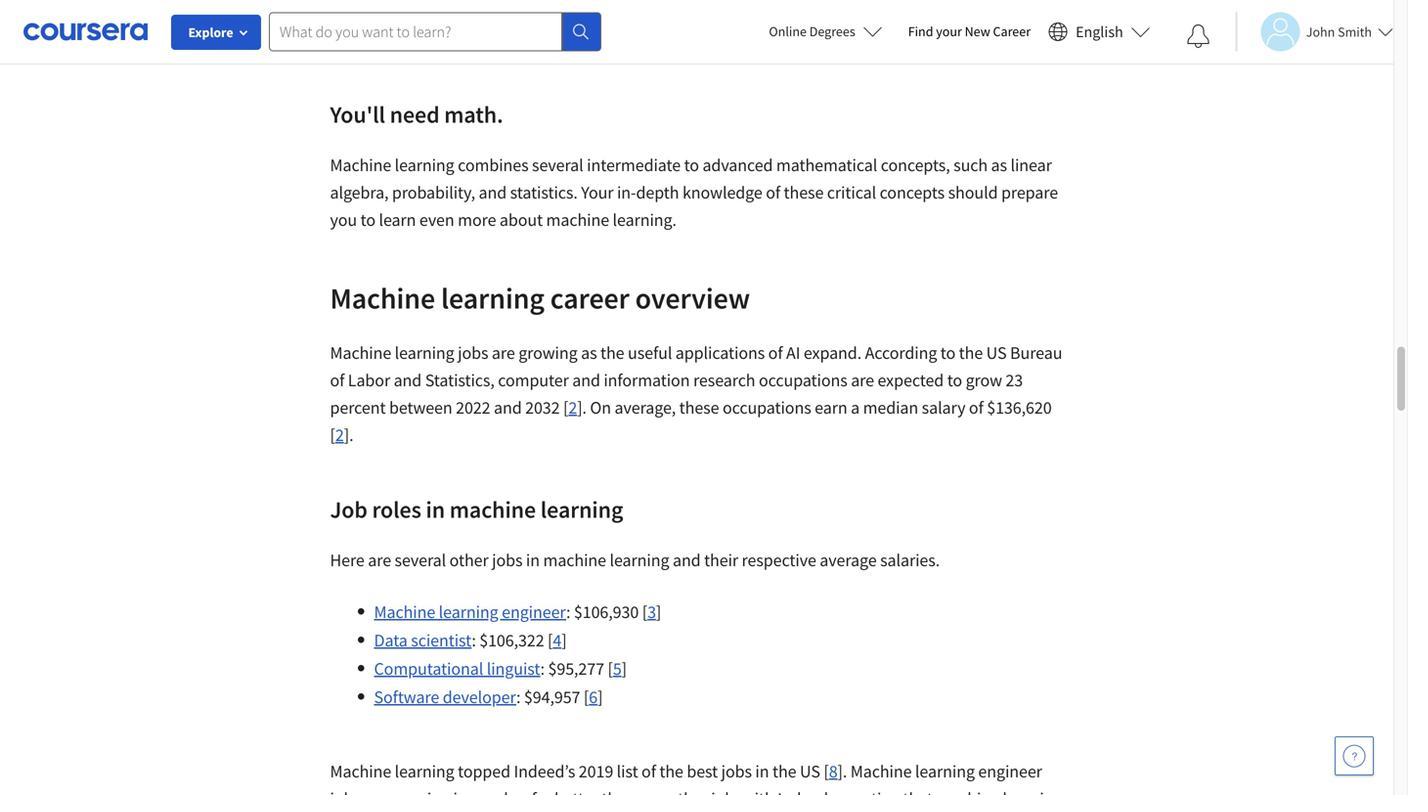 Task type: describe. For each thing, give the bounding box(es) containing it.
]. machine learning engineer jobs are growing in number far better than any other job, with indeed reporting that machine learnin
[[330, 760, 1063, 795]]

these inside ]. on average, these occupations earn a median salary of $136,620 [
[[679, 397, 719, 419]]

better
[[555, 788, 598, 795]]

5 link
[[613, 658, 622, 680]]

of inside machine learning combines several intermediate to advanced mathematical concepts, such as linear algebra, probability, and statistics. your in-depth knowledge of these critical concepts should prepare you to learn even more about machine learning.
[[766, 181, 781, 203]]

combines
[[458, 154, 529, 176]]

growing inside machine learning jobs are growing as the useful applications of ai expand. according to the us bureau of labor and statistics, computer and information research occupations are expected to grow 23 percent between 2022 and 2032 [
[[519, 342, 578, 364]]

data
[[374, 629, 408, 651]]

earn
[[815, 397, 848, 419]]

8 link
[[829, 760, 838, 782]]

intermediate
[[587, 154, 681, 176]]

grow
[[966, 369, 1003, 391]]

to left grow in the top of the page
[[947, 369, 963, 391]]

23
[[1006, 369, 1023, 391]]

you'll
[[330, 100, 385, 129]]

their
[[704, 549, 739, 571]]

2019
[[579, 760, 613, 782]]

more
[[458, 209, 496, 231]]

1 vertical spatial ].
[[344, 424, 354, 446]]

information
[[604, 369, 690, 391]]

coursera image
[[23, 16, 148, 47]]

learning up here are several other jobs in machine learning and their respective average salaries.
[[541, 495, 623, 524]]

find your new career link
[[899, 20, 1041, 44]]

2022
[[456, 397, 491, 419]]

learning left topped
[[395, 760, 454, 782]]

machine learning engineer link
[[374, 601, 566, 623]]

computer
[[498, 369, 569, 391]]

] right $106,930
[[656, 601, 661, 623]]

engineer inside machine learning engineer : $106,930 [ 3 ] data scientist : $106,322 [ 4 ] computational linguist : $95,277 [ 5 ] software developer : $94,957 [ 6 ]
[[502, 601, 566, 623]]

even
[[420, 209, 454, 231]]

concepts
[[880, 181, 945, 203]]

critical
[[827, 181, 876, 203]]

machine right roles
[[450, 495, 536, 524]]

degrees
[[810, 22, 856, 40]]

roles
[[372, 495, 421, 524]]

list
[[617, 760, 638, 782]]

knowledge
[[683, 181, 763, 203]]

in right roles
[[426, 495, 445, 524]]

algebra,
[[330, 181, 389, 203]]

you
[[330, 209, 357, 231]]

learning inside machine learning engineer : $106,930 [ 3 ] data scientist : $106,322 [ 4 ] computational linguist : $95,277 [ 5 ] software developer : $94,957 [ 6 ]
[[439, 601, 498, 623]]

3 link
[[648, 601, 656, 623]]

machine inside machine learning combines several intermediate to advanced mathematical concepts, such as linear algebra, probability, and statistics. your in-depth knowledge of these critical concepts should prepare you to learn even more about machine learning.
[[546, 209, 609, 231]]

overview
[[635, 280, 750, 316]]

jobs inside ]. machine learning engineer jobs are growing in number far better than any other job, with indeed reporting that machine learnin
[[330, 788, 361, 795]]

research
[[693, 369, 756, 391]]

jobs inside machine learning jobs are growing as the useful applications of ai expand. according to the us bureau of labor and statistics, computer and information research occupations are expected to grow 23 percent between 2022 and 2032 [
[[458, 342, 489, 364]]

machine for machine learning combines several intermediate to advanced mathematical concepts, such as linear algebra, probability, and statistics. your in-depth knowledge of these critical concepts should prepare you to learn even more about machine learning.
[[330, 154, 391, 176]]

0 vertical spatial other
[[450, 549, 489, 571]]

the up grow in the top of the page
[[959, 342, 983, 364]]

your
[[581, 181, 614, 203]]

online degrees button
[[754, 10, 899, 53]]

[ inside machine learning jobs are growing as the useful applications of ai expand. according to the us bureau of labor and statistics, computer and information research occupations are expected to grow 23 percent between 2022 and 2032 [
[[563, 397, 569, 419]]

machine for machine learning engineer : $106,930 [ 3 ] data scientist : $106,322 [ 4 ] computational linguist : $95,277 [ 5 ] software developer : $94,957 [ 6 ]
[[374, 601, 435, 623]]

probability,
[[392, 181, 475, 203]]

job
[[330, 495, 368, 524]]

to up knowledge at the top of page
[[684, 154, 699, 176]]

here are several other jobs in machine learning and their respective average salaries.
[[330, 549, 940, 571]]

career
[[550, 280, 630, 316]]

] up the $95,277
[[562, 629, 567, 651]]

john
[[1307, 23, 1335, 41]]

should
[[948, 181, 998, 203]]

0 horizontal spatial us
[[800, 760, 820, 782]]

: left $106,930
[[566, 601, 571, 623]]

best
[[687, 760, 718, 782]]

salaries.
[[880, 549, 940, 571]]

such
[[954, 154, 988, 176]]

machine inside ]. machine learning engineer jobs are growing in number far better than any other job, with indeed reporting that machine learnin
[[851, 760, 912, 782]]

growing inside ]. machine learning engineer jobs are growing in number far better than any other job, with indeed reporting that machine learnin
[[391, 788, 450, 795]]

: down machine learning engineer link
[[472, 629, 476, 651]]

machine learning career overview
[[330, 280, 750, 316]]

in inside ]. machine learning engineer jobs are growing in number far better than any other job, with indeed reporting that machine learnin
[[453, 788, 467, 795]]

here
[[330, 549, 365, 571]]

computational
[[374, 658, 483, 680]]

far
[[532, 788, 551, 795]]

bureau
[[1010, 342, 1063, 364]]

machine for machine learning jobs are growing as the useful applications of ai expand. according to the us bureau of labor and statistics, computer and information research occupations are expected to grow 23 percent between 2022 and 2032 [
[[330, 342, 391, 364]]

statistics,
[[425, 369, 495, 391]]

and inside machine learning combines several intermediate to advanced mathematical concepts, such as linear algebra, probability, and statistics. your in-depth knowledge of these critical concepts should prepare you to learn even more about machine learning.
[[479, 181, 507, 203]]

[ up indeed
[[824, 760, 829, 782]]

job,
[[711, 788, 739, 795]]

and up on
[[572, 369, 600, 391]]

of left the labor
[[330, 369, 345, 391]]

and right 2022
[[494, 397, 522, 419]]

[ up the $95,277
[[548, 629, 553, 651]]

the up any
[[660, 760, 684, 782]]

reporting
[[832, 788, 900, 795]]

statistics.
[[510, 181, 578, 203]]

in down the job roles in machine learning
[[526, 549, 540, 571]]

]. on average, these occupations earn a median salary of $136,620 [
[[330, 397, 1052, 446]]

software
[[374, 686, 439, 708]]

2 ].
[[335, 424, 354, 446]]

mathematical
[[777, 154, 878, 176]]

machine for machine learning career overview
[[330, 280, 435, 316]]

2032
[[525, 397, 560, 419]]

you'll need math.
[[330, 100, 503, 129]]

and left "their"
[[673, 549, 701, 571]]

your
[[936, 22, 962, 40]]

[ right $106,930
[[642, 601, 648, 623]]

useful
[[628, 342, 672, 364]]

find your new career
[[908, 22, 1031, 40]]

in up with
[[756, 760, 769, 782]]



Task type: locate. For each thing, give the bounding box(es) containing it.
as down career
[[581, 342, 597, 364]]

are inside ]. machine learning engineer jobs are growing in number far better than any other job, with indeed reporting that machine learnin
[[364, 788, 387, 795]]

0 vertical spatial engineer
[[502, 601, 566, 623]]

occupations inside ]. on average, these occupations earn a median salary of $136,620 [
[[723, 397, 812, 419]]

2 vertical spatial ].
[[838, 760, 847, 782]]

1 horizontal spatial other
[[669, 788, 708, 795]]

expected
[[878, 369, 944, 391]]

0 horizontal spatial growing
[[391, 788, 450, 795]]

0 vertical spatial occupations
[[759, 369, 848, 391]]

5
[[613, 658, 622, 680]]

2 for 2 ].
[[335, 424, 344, 446]]

developer
[[443, 686, 516, 708]]

]. for occupations
[[577, 397, 587, 419]]

us inside machine learning jobs are growing as the useful applications of ai expand. according to the us bureau of labor and statistics, computer and information research occupations are expected to grow 23 percent between 2022 and 2032 [
[[987, 342, 1007, 364]]

computational linguist link
[[374, 658, 541, 680]]

machine down learn
[[330, 280, 435, 316]]

1 vertical spatial these
[[679, 397, 719, 419]]

learning up 3 link in the bottom left of the page
[[610, 549, 669, 571]]

machine down software
[[330, 760, 391, 782]]

learn
[[379, 209, 416, 231]]

math.
[[444, 100, 503, 129]]

learning down more at the top left
[[441, 280, 545, 316]]

these down research
[[679, 397, 719, 419]]

[ right the $95,277
[[608, 658, 613, 680]]

8
[[829, 760, 838, 782]]

1 horizontal spatial 2 link
[[569, 397, 577, 419]]

1 vertical spatial as
[[581, 342, 597, 364]]

of down advanced
[[766, 181, 781, 203]]

as right such
[[991, 154, 1007, 176]]

indeed's
[[514, 760, 575, 782]]

as
[[991, 154, 1007, 176], [581, 342, 597, 364]]

other down the best at the bottom of the page
[[669, 788, 708, 795]]

of
[[766, 181, 781, 203], [768, 342, 783, 364], [330, 369, 345, 391], [969, 397, 984, 419], [642, 760, 656, 782]]

[ down percent
[[330, 424, 335, 446]]

0 horizontal spatial other
[[450, 549, 489, 571]]

machine inside machine learning combines several intermediate to advanced mathematical concepts, such as linear algebra, probability, and statistics. your in-depth knowledge of these critical concepts should prepare you to learn even more about machine learning.
[[330, 154, 391, 176]]

occupations
[[759, 369, 848, 391], [723, 397, 812, 419]]

of left ai on the right top of the page
[[768, 342, 783, 364]]

average,
[[615, 397, 676, 419]]

linear
[[1011, 154, 1052, 176]]

6
[[589, 686, 598, 708]]

number
[[470, 788, 528, 795]]

machine up algebra,
[[330, 154, 391, 176]]

explore
[[188, 23, 233, 41]]

learning inside machine learning combines several intermediate to advanced mathematical concepts, such as linear algebra, probability, and statistics. your in-depth knowledge of these critical concepts should prepare you to learn even more about machine learning.
[[395, 154, 454, 176]]

4
[[553, 629, 562, 651]]

software developer link
[[374, 686, 516, 708]]

0 vertical spatial 2
[[569, 397, 577, 419]]

of up any
[[642, 760, 656, 782]]

several inside machine learning combines several intermediate to advanced mathematical concepts, such as linear algebra, probability, and statistics. your in-depth knowledge of these critical concepts should prepare you to learn even more about machine learning.
[[532, 154, 584, 176]]

as inside machine learning combines several intermediate to advanced mathematical concepts, such as linear algebra, probability, and statistics. your in-depth knowledge of these critical concepts should prepare you to learn even more about machine learning.
[[991, 154, 1007, 176]]

machine learning combines several intermediate to advanced mathematical concepts, such as linear algebra, probability, and statistics. your in-depth knowledge of these critical concepts should prepare you to learn even more about machine learning.
[[330, 154, 1058, 231]]

and
[[479, 181, 507, 203], [394, 369, 422, 391], [572, 369, 600, 391], [494, 397, 522, 419], [673, 549, 701, 571]]

$106,322
[[479, 629, 544, 651]]

concepts,
[[881, 154, 950, 176]]

1 vertical spatial several
[[395, 549, 446, 571]]

0 vertical spatial several
[[532, 154, 584, 176]]

1 vertical spatial 2 link
[[335, 424, 344, 446]]

0 horizontal spatial these
[[679, 397, 719, 419]]

other down the job roles in machine learning
[[450, 549, 489, 571]]

0 horizontal spatial engineer
[[502, 601, 566, 623]]

between
[[389, 397, 452, 419]]

]. for jobs
[[838, 760, 847, 782]]

1 horizontal spatial these
[[784, 181, 824, 203]]

2 link left on
[[569, 397, 577, 419]]

these inside machine learning combines several intermediate to advanced mathematical concepts, such as linear algebra, probability, and statistics. your in-depth knowledge of these critical concepts should prepare you to learn even more about machine learning.
[[784, 181, 824, 203]]

machine up the labor
[[330, 342, 391, 364]]

as inside machine learning jobs are growing as the useful applications of ai expand. according to the us bureau of labor and statistics, computer and information research occupations are expected to grow 23 percent between 2022 and 2032 [
[[581, 342, 597, 364]]

machine learning topped indeed's 2019 list of the best jobs in the us [ 8
[[330, 760, 838, 782]]

machine learning engineer : $106,930 [ 3 ] data scientist : $106,322 [ 4 ] computational linguist : $95,277 [ 5 ] software developer : $94,957 [ 6 ]
[[374, 601, 661, 708]]

prepare
[[1002, 181, 1058, 203]]

1 vertical spatial us
[[800, 760, 820, 782]]

6 link
[[589, 686, 598, 708]]

2 left on
[[569, 397, 577, 419]]

2
[[569, 397, 577, 419], [335, 424, 344, 446]]

machine
[[546, 209, 609, 231], [450, 495, 536, 524], [543, 549, 606, 571], [936, 788, 1000, 795]]

us up indeed
[[800, 760, 820, 782]]

that
[[903, 788, 933, 795]]

learning up the that
[[915, 760, 975, 782]]

to right you
[[361, 209, 376, 231]]

0 horizontal spatial as
[[581, 342, 597, 364]]

jobs
[[458, 342, 489, 364], [492, 549, 523, 571], [721, 760, 752, 782], [330, 788, 361, 795]]

online degrees
[[769, 22, 856, 40]]

occupations down ai on the right top of the page
[[759, 369, 848, 391]]

1 vertical spatial occupations
[[723, 397, 812, 419]]

machine down your
[[546, 209, 609, 231]]

machine inside machine learning engineer : $106,930 [ 3 ] data scientist : $106,322 [ 4 ] computational linguist : $95,277 [ 5 ] software developer : $94,957 [ 6 ]
[[374, 601, 435, 623]]

0 vertical spatial 2 link
[[569, 397, 577, 419]]

0 horizontal spatial 2 link
[[335, 424, 344, 446]]

growing
[[519, 342, 578, 364], [391, 788, 450, 795]]

learning up probability,
[[395, 154, 454, 176]]

learning
[[395, 154, 454, 176], [441, 280, 545, 316], [395, 342, 454, 364], [541, 495, 623, 524], [610, 549, 669, 571], [439, 601, 498, 623], [395, 760, 454, 782], [915, 760, 975, 782]]

advanced
[[703, 154, 773, 176]]

]. left on
[[577, 397, 587, 419]]

1 horizontal spatial us
[[987, 342, 1007, 364]]

[ right the 2032
[[563, 397, 569, 419]]

] right the $95,277
[[622, 658, 627, 680]]

machine inside machine learning jobs are growing as the useful applications of ai expand. according to the us bureau of labor and statistics, computer and information research occupations are expected to grow 23 percent between 2022 and 2032 [
[[330, 342, 391, 364]]

with
[[742, 788, 774, 795]]

help center image
[[1343, 744, 1366, 768]]

]. up reporting
[[838, 760, 847, 782]]

to up expected
[[941, 342, 956, 364]]

the up indeed
[[773, 760, 797, 782]]

ai
[[786, 342, 800, 364]]

1 horizontal spatial engineer
[[979, 760, 1043, 782]]

$94,957
[[524, 686, 580, 708]]

]. down percent
[[344, 424, 354, 446]]

growing up computer
[[519, 342, 578, 364]]

the
[[601, 342, 625, 364], [959, 342, 983, 364], [660, 760, 684, 782], [773, 760, 797, 782]]

in down topped
[[453, 788, 467, 795]]

: down linguist
[[516, 686, 521, 708]]

us
[[987, 342, 1007, 364], [800, 760, 820, 782]]

respective
[[742, 549, 817, 571]]

machine learning jobs are growing as the useful applications of ai expand. according to the us bureau of labor and statistics, computer and information research occupations are expected to grow 23 percent between 2022 and 2032 [
[[330, 342, 1063, 419]]

$136,620
[[987, 397, 1052, 419]]

]. inside ]. on average, these occupations earn a median salary of $136,620 [
[[577, 397, 587, 419]]

other inside ]. machine learning engineer jobs are growing in number far better than any other job, with indeed reporting that machine learnin
[[669, 788, 708, 795]]

3
[[648, 601, 656, 623]]

1 horizontal spatial as
[[991, 154, 1007, 176]]

[ down the $95,277
[[584, 686, 589, 708]]

1 vertical spatial engineer
[[979, 760, 1043, 782]]

these down mathematical
[[784, 181, 824, 203]]

4 link
[[553, 629, 562, 651]]

1 vertical spatial growing
[[391, 788, 450, 795]]

machine right the that
[[936, 788, 1000, 795]]

0 horizontal spatial 2
[[335, 424, 344, 446]]

0 vertical spatial growing
[[519, 342, 578, 364]]

learning.
[[613, 209, 677, 231]]

1 vertical spatial other
[[669, 788, 708, 795]]

learning inside ]. machine learning engineer jobs are growing in number far better than any other job, with indeed reporting that machine learnin
[[915, 760, 975, 782]]

1 horizontal spatial growing
[[519, 342, 578, 364]]

2 link down percent
[[335, 424, 344, 446]]

machine for machine learning topped indeed's 2019 list of the best jobs in the us [ 8
[[330, 760, 391, 782]]

of inside ]. on average, these occupations earn a median salary of $136,620 [
[[969, 397, 984, 419]]

these
[[784, 181, 824, 203], [679, 397, 719, 419]]

john smith
[[1307, 23, 1372, 41]]

0 horizontal spatial several
[[395, 549, 446, 571]]

and down combines
[[479, 181, 507, 203]]

learning up scientist
[[439, 601, 498, 623]]

machine up $106,930
[[543, 549, 606, 571]]

1 vertical spatial 2
[[335, 424, 344, 446]]

online
[[769, 22, 807, 40]]

several down roles
[[395, 549, 446, 571]]

according
[[865, 342, 937, 364]]

average
[[820, 549, 877, 571]]

2 down percent
[[335, 424, 344, 446]]

and up between
[[394, 369, 422, 391]]

than
[[602, 788, 636, 795]]

the left useful
[[601, 342, 625, 364]]

machine up data
[[374, 601, 435, 623]]

2 horizontal spatial ].
[[838, 760, 847, 782]]

machine up reporting
[[851, 760, 912, 782]]

linguist
[[487, 658, 541, 680]]

0 horizontal spatial ].
[[344, 424, 354, 446]]

english button
[[1041, 0, 1159, 64]]

occupations inside machine learning jobs are growing as the useful applications of ai expand. according to the us bureau of labor and statistics, computer and information research occupations are expected to grow 23 percent between 2022 and 2032 [
[[759, 369, 848, 391]]

expand.
[[804, 342, 862, 364]]

show notifications image
[[1187, 24, 1211, 48]]

job roles in machine learning
[[330, 495, 623, 524]]

$106,930
[[574, 601, 639, 623]]

john smith button
[[1236, 12, 1394, 51]]

a
[[851, 397, 860, 419]]

machine inside ]. machine learning engineer jobs are growing in number far better than any other job, with indeed reporting that machine learnin
[[936, 788, 1000, 795]]

english
[[1076, 22, 1124, 42]]

engineer inside ]. machine learning engineer jobs are growing in number far better than any other job, with indeed reporting that machine learnin
[[979, 760, 1043, 782]]

us up grow in the top of the page
[[987, 342, 1007, 364]]

smith
[[1338, 23, 1372, 41]]

0 vertical spatial ].
[[577, 397, 587, 419]]

several up statistics.
[[532, 154, 584, 176]]

None search field
[[269, 12, 602, 51]]

1 horizontal spatial ].
[[577, 397, 587, 419]]

0 vertical spatial us
[[987, 342, 1007, 364]]

to
[[684, 154, 699, 176], [361, 209, 376, 231], [941, 342, 956, 364], [947, 369, 963, 391]]

data scientist link
[[374, 629, 472, 651]]

] down the $95,277
[[598, 686, 603, 708]]

explore button
[[171, 15, 261, 50]]

any
[[639, 788, 665, 795]]

learning inside machine learning jobs are growing as the useful applications of ai expand. according to the us bureau of labor and statistics, computer and information research occupations are expected to grow 23 percent between 2022 and 2032 [
[[395, 342, 454, 364]]

1 horizontal spatial several
[[532, 154, 584, 176]]

[ inside ]. on average, these occupations earn a median salary of $136,620 [
[[330, 424, 335, 446]]

What do you want to learn? text field
[[269, 12, 562, 51]]

0 vertical spatial as
[[991, 154, 1007, 176]]

1 horizontal spatial 2
[[569, 397, 577, 419]]

of down grow in the top of the page
[[969, 397, 984, 419]]

:
[[566, 601, 571, 623], [472, 629, 476, 651], [541, 658, 545, 680], [516, 686, 521, 708]]

occupations down research
[[723, 397, 812, 419]]

]. inside ]. machine learning engineer jobs are growing in number far better than any other job, with indeed reporting that machine learnin
[[838, 760, 847, 782]]

labor
[[348, 369, 390, 391]]

0 vertical spatial these
[[784, 181, 824, 203]]

2 for 2
[[569, 397, 577, 419]]

find
[[908, 22, 934, 40]]

about
[[500, 209, 543, 231]]

indeed
[[778, 788, 828, 795]]

growing left number at the left of page
[[391, 788, 450, 795]]

: up $94,957
[[541, 658, 545, 680]]

learning up statistics,
[[395, 342, 454, 364]]

in-
[[617, 181, 636, 203]]



Task type: vqa. For each thing, say whether or not it's contained in the screenshot.
4
yes



